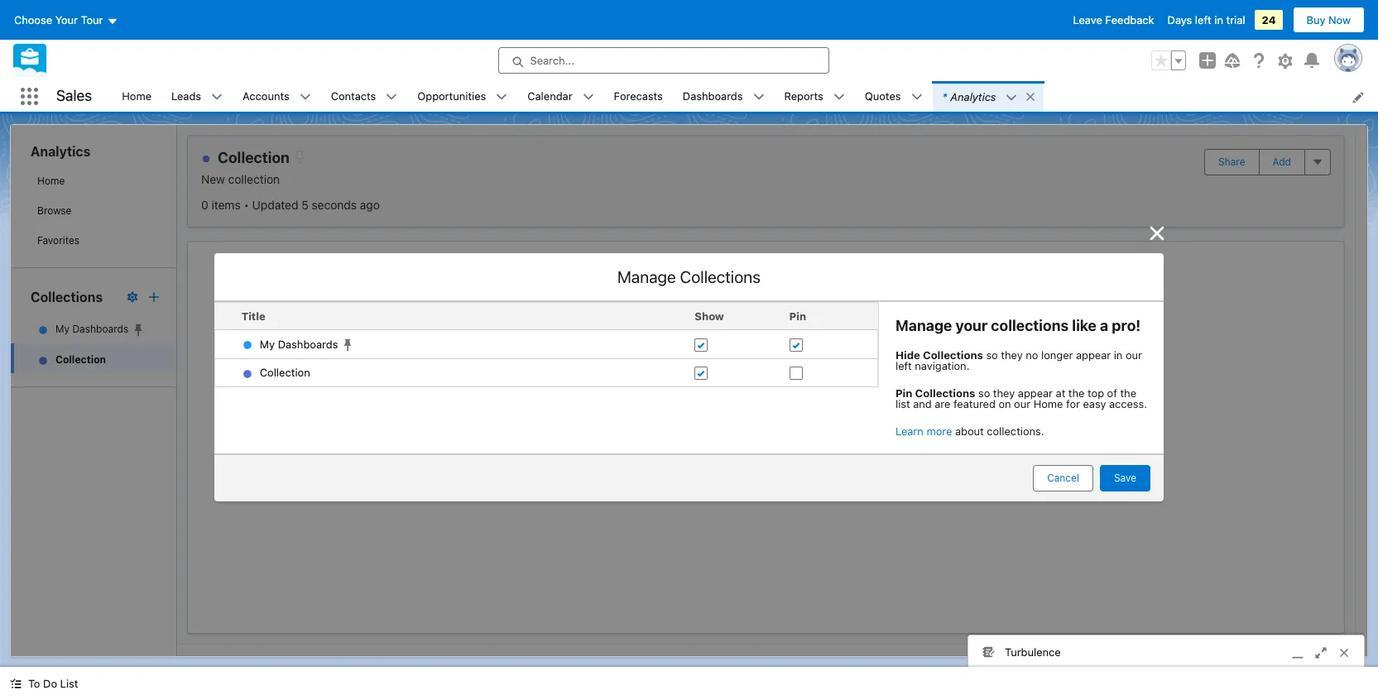 Task type: locate. For each thing, give the bounding box(es) containing it.
text default image for opportunities
[[496, 91, 508, 103]]

text default image inside opportunities list item
[[496, 91, 508, 103]]

quotes
[[865, 89, 901, 102]]

4 text default image from the left
[[834, 91, 845, 103]]

your
[[55, 13, 78, 26]]

days left in trial
[[1168, 13, 1246, 26]]

list item containing *
[[933, 81, 1045, 112]]

text default image
[[1025, 91, 1037, 102], [211, 91, 223, 103], [299, 91, 311, 103], [386, 91, 398, 103], [911, 91, 923, 103], [1006, 92, 1018, 103], [10, 678, 22, 690]]

text default image for reports
[[834, 91, 845, 103]]

text default image right reports
[[834, 91, 845, 103]]

opportunities list item
[[408, 81, 518, 112]]

forecasts link
[[604, 81, 673, 112]]

text default image
[[496, 91, 508, 103], [583, 91, 594, 103], [753, 91, 765, 103], [834, 91, 845, 103]]

1 text default image from the left
[[496, 91, 508, 103]]

text default image inside contacts list item
[[386, 91, 398, 103]]

leads list item
[[161, 81, 233, 112]]

text default image inside leads list item
[[211, 91, 223, 103]]

buy now
[[1307, 13, 1351, 26]]

analytics
[[951, 90, 997, 103]]

text default image inside accounts list item
[[299, 91, 311, 103]]

3 text default image from the left
[[753, 91, 765, 103]]

text default image for calendar
[[583, 91, 594, 103]]

list containing home
[[112, 81, 1379, 112]]

group
[[1152, 51, 1187, 70]]

tour
[[81, 13, 103, 26]]

to
[[28, 677, 40, 691]]

text default image inside reports list item
[[834, 91, 845, 103]]

in
[[1215, 13, 1224, 26]]

leads link
[[161, 81, 211, 112]]

reports list item
[[775, 81, 855, 112]]

list
[[112, 81, 1379, 112]]

text default image inside dashboards "list item"
[[753, 91, 765, 103]]

opportunities link
[[408, 81, 496, 112]]

home link
[[112, 81, 161, 112]]

calendar list item
[[518, 81, 604, 112]]

quotes list item
[[855, 81, 933, 112]]

list item
[[933, 81, 1045, 112]]

text default image inside quotes list item
[[911, 91, 923, 103]]

text default image for accounts
[[299, 91, 311, 103]]

text default image inside "to do list" button
[[10, 678, 22, 690]]

text default image left reports link
[[753, 91, 765, 103]]

accounts list item
[[233, 81, 321, 112]]

dashboards
[[683, 89, 743, 102]]

text default image left the calendar link on the top of page
[[496, 91, 508, 103]]

accounts link
[[233, 81, 299, 112]]

text default image right the "calendar"
[[583, 91, 594, 103]]

2 text default image from the left
[[583, 91, 594, 103]]

reports link
[[775, 81, 834, 112]]

feedback
[[1106, 13, 1155, 26]]

text default image for dashboards
[[753, 91, 765, 103]]

calendar
[[528, 89, 573, 102]]

text default image for leads
[[211, 91, 223, 103]]

reports
[[785, 89, 824, 102]]

text default image inside calendar list item
[[583, 91, 594, 103]]

to do list button
[[0, 667, 88, 701]]

dashboards link
[[673, 81, 753, 112]]



Task type: vqa. For each thing, say whether or not it's contained in the screenshot.
*
yes



Task type: describe. For each thing, give the bounding box(es) containing it.
text default image for quotes
[[911, 91, 923, 103]]

contacts link
[[321, 81, 386, 112]]

left
[[1196, 13, 1212, 26]]

quotes link
[[855, 81, 911, 112]]

*
[[943, 90, 948, 103]]

days
[[1168, 13, 1193, 26]]

calendar link
[[518, 81, 583, 112]]

turbulence
[[1005, 645, 1061, 659]]

sales
[[56, 87, 92, 105]]

contacts
[[331, 89, 376, 102]]

trial
[[1227, 13, 1246, 26]]

leave
[[1074, 13, 1103, 26]]

buy now button
[[1293, 7, 1365, 33]]

buy
[[1307, 13, 1326, 26]]

leave feedback link
[[1074, 13, 1155, 26]]

dashboards list item
[[673, 81, 775, 112]]

accounts
[[243, 89, 290, 102]]

contacts list item
[[321, 81, 408, 112]]

search... button
[[498, 47, 829, 74]]

choose
[[14, 13, 52, 26]]

24
[[1262, 13, 1276, 26]]

do
[[43, 677, 57, 691]]

text default image for *
[[1006, 92, 1018, 103]]

choose your tour button
[[13, 7, 119, 33]]

* analytics
[[943, 90, 997, 103]]

text default image for contacts
[[386, 91, 398, 103]]

choose your tour
[[14, 13, 103, 26]]

search...
[[530, 54, 575, 67]]

now
[[1329, 13, 1351, 26]]

list
[[60, 677, 78, 691]]

forecasts
[[614, 89, 663, 102]]

home
[[122, 89, 152, 102]]

to do list
[[28, 677, 78, 691]]

leave feedback
[[1074, 13, 1155, 26]]

leads
[[171, 89, 201, 102]]

opportunities
[[418, 89, 486, 102]]



